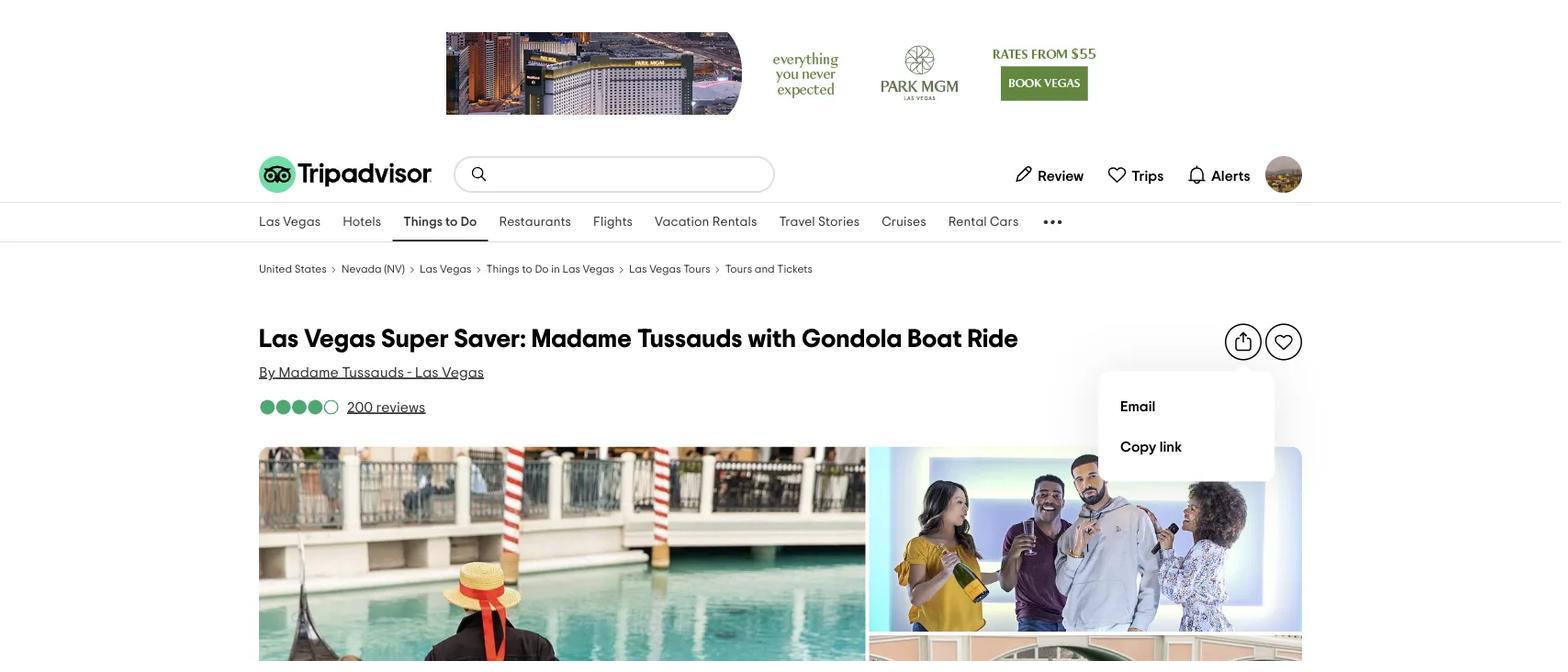 Task type: describe. For each thing, give the bounding box(es) containing it.
las vegas for the las vegas link to the bottom
[[420, 264, 472, 275]]

las right in
[[562, 264, 580, 275]]

alerts
[[1212, 169, 1250, 183]]

nevada (nv)
[[341, 264, 405, 275]]

in
[[551, 264, 560, 275]]

review
[[1038, 169, 1084, 183]]

4.0 of 5 bubbles. 200 reviews element
[[259, 397, 425, 417]]

advertisement region
[[446, 32, 1115, 115]]

0 vertical spatial tussauds
[[637, 326, 743, 352]]

200
[[347, 400, 373, 415]]

200 reviews
[[347, 400, 425, 415]]

to for things to do in las vegas
[[522, 264, 532, 275]]

reviews
[[376, 400, 425, 415]]

states
[[294, 264, 327, 275]]

(nv)
[[384, 264, 405, 275]]

2 tours from the left
[[725, 264, 752, 275]]

rental cars
[[948, 216, 1019, 229]]

share image
[[1232, 331, 1254, 353]]

las vegas tours
[[629, 264, 711, 275]]

by madame tussauds -  las vegas link
[[259, 362, 484, 382]]

restaurants link
[[488, 203, 582, 242]]

las up united
[[259, 216, 280, 229]]

-
[[407, 365, 412, 380]]

things for things to do
[[403, 216, 443, 229]]

do for things to do in las vegas
[[535, 264, 549, 275]]

1 vertical spatial las vegas link
[[420, 261, 472, 276]]

vacation
[[655, 216, 709, 229]]

vegas up by madame tussauds -  las vegas link
[[304, 326, 376, 352]]

by madame tussauds -  las vegas
[[259, 365, 484, 380]]

travel stories
[[779, 216, 860, 229]]

vegas down things to do in the top left of the page
[[440, 264, 472, 275]]

vegas down vacation
[[649, 264, 681, 275]]

and
[[755, 264, 775, 275]]

trips link
[[1099, 156, 1172, 193]]

things to do in las vegas
[[486, 264, 614, 275]]

things to do in las vegas link
[[486, 261, 614, 276]]

saver:
[[454, 326, 526, 352]]

united states
[[259, 264, 327, 275]]

0 horizontal spatial madame
[[278, 365, 339, 380]]

travel stories link
[[768, 203, 871, 242]]

save to a trip image
[[1273, 331, 1295, 353]]

rentals
[[712, 216, 757, 229]]

200 reviews button
[[347, 397, 425, 417]]

vegas up united states link
[[283, 216, 321, 229]]

united states link
[[259, 261, 327, 276]]

vegas right in
[[583, 264, 614, 275]]

vacation rentals link
[[644, 203, 768, 242]]

things to do link
[[392, 203, 488, 242]]

0 vertical spatial las vegas link
[[248, 203, 332, 242]]



Task type: vqa. For each thing, say whether or not it's contained in the screenshot.
the topmost the Fri,
no



Task type: locate. For each thing, give the bounding box(es) containing it.
menu containing email
[[1098, 371, 1275, 482]]

0 horizontal spatial do
[[461, 216, 477, 229]]

0 vertical spatial madame
[[531, 326, 632, 352]]

1 vertical spatial tussauds
[[342, 365, 404, 380]]

boat
[[908, 326, 962, 352]]

tussauds left -
[[342, 365, 404, 380]]

united
[[259, 264, 292, 275]]

by
[[259, 365, 275, 380]]

las vegas link down things to do in the top left of the page
[[420, 261, 472, 276]]

trips
[[1132, 169, 1164, 183]]

1 vertical spatial do
[[535, 264, 549, 275]]

madame right by
[[278, 365, 339, 380]]

things to do
[[403, 216, 477, 229]]

1 horizontal spatial to
[[522, 264, 532, 275]]

flights
[[593, 216, 633, 229]]

things up (nv)
[[403, 216, 443, 229]]

rental
[[948, 216, 987, 229]]

las vegas super saver: madame tussauds with gondola boat ride
[[259, 326, 1018, 352]]

0 vertical spatial las vegas
[[259, 216, 321, 229]]

0 horizontal spatial tours
[[684, 264, 711, 275]]

200 reviews link
[[259, 397, 425, 417]]

1 horizontal spatial tussauds
[[637, 326, 743, 352]]

1 vertical spatial things
[[486, 264, 520, 275]]

see all photos image
[[259, 447, 865, 661], [869, 447, 1302, 632], [869, 636, 1302, 661]]

0 vertical spatial to
[[445, 216, 458, 229]]

review link
[[1005, 156, 1092, 193]]

gondola
[[802, 326, 902, 352]]

to
[[445, 216, 458, 229], [522, 264, 532, 275]]

1 horizontal spatial las vegas
[[420, 264, 472, 275]]

flights link
[[582, 203, 644, 242]]

do
[[461, 216, 477, 229], [535, 264, 549, 275]]

1 horizontal spatial things
[[486, 264, 520, 275]]

tussauds inside by madame tussauds -  las vegas link
[[342, 365, 404, 380]]

nevada
[[341, 264, 382, 275]]

las right (nv)
[[420, 264, 438, 275]]

tours and tickets
[[725, 264, 813, 275]]

to left restaurants
[[445, 216, 458, 229]]

las vegas link up united states link
[[248, 203, 332, 242]]

tours
[[684, 264, 711, 275], [725, 264, 752, 275]]

do for things to do
[[461, 216, 477, 229]]

tickets
[[777, 264, 813, 275]]

tours left and
[[725, 264, 752, 275]]

1 horizontal spatial do
[[535, 264, 549, 275]]

1 horizontal spatial las vegas link
[[420, 261, 472, 276]]

alerts link
[[1179, 156, 1258, 193]]

vegas
[[283, 216, 321, 229], [440, 264, 472, 275], [583, 264, 614, 275], [649, 264, 681, 275], [304, 326, 376, 352], [442, 365, 484, 380]]

0 horizontal spatial tussauds
[[342, 365, 404, 380]]

las
[[259, 216, 280, 229], [420, 264, 438, 275], [562, 264, 580, 275], [629, 264, 647, 275], [259, 326, 299, 352], [415, 365, 439, 380]]

cruises link
[[871, 203, 937, 242]]

things for things to do in las vegas
[[486, 264, 520, 275]]

email
[[1120, 399, 1156, 414]]

0 horizontal spatial to
[[445, 216, 458, 229]]

link
[[1160, 439, 1182, 454]]

do down search image
[[461, 216, 477, 229]]

las vegas link
[[248, 203, 332, 242], [420, 261, 472, 276]]

las down "flights" link
[[629, 264, 647, 275]]

0 horizontal spatial las vegas
[[259, 216, 321, 229]]

super
[[381, 326, 449, 352]]

1 horizontal spatial tours
[[725, 264, 752, 275]]

ride
[[967, 326, 1018, 352]]

nevada (nv) link
[[341, 261, 405, 276]]

cruises
[[882, 216, 926, 229]]

1 vertical spatial to
[[522, 264, 532, 275]]

0 horizontal spatial things
[[403, 216, 443, 229]]

1 tours from the left
[[684, 264, 711, 275]]

las vegas up united states link
[[259, 216, 321, 229]]

1 vertical spatial madame
[[278, 365, 339, 380]]

copy link
[[1120, 439, 1182, 454]]

search image
[[470, 165, 489, 184]]

1 horizontal spatial madame
[[531, 326, 632, 352]]

to left in
[[522, 264, 532, 275]]

profile picture image
[[1266, 156, 1302, 193]]

hotels link
[[332, 203, 392, 242]]

tussauds down las vegas tours
[[637, 326, 743, 352]]

0 vertical spatial things
[[403, 216, 443, 229]]

0 horizontal spatial las vegas link
[[248, 203, 332, 242]]

stories
[[818, 216, 860, 229]]

things left in
[[486, 264, 520, 275]]

with
[[748, 326, 796, 352]]

do left in
[[535, 264, 549, 275]]

travel
[[779, 216, 815, 229]]

vegas down saver:
[[442, 365, 484, 380]]

tussauds
[[637, 326, 743, 352], [342, 365, 404, 380]]

las vegas for the topmost the las vegas link
[[259, 216, 321, 229]]

vacation rentals
[[655, 216, 757, 229]]

None search field
[[456, 158, 773, 191]]

tripadvisor image
[[259, 156, 432, 193]]

to for things to do
[[445, 216, 458, 229]]

cars
[[990, 216, 1019, 229]]

madame down in
[[531, 326, 632, 352]]

0 vertical spatial do
[[461, 216, 477, 229]]

las right -
[[415, 365, 439, 380]]

las vegas tours link
[[629, 261, 711, 276]]

las vegas inside the las vegas link
[[259, 216, 321, 229]]

tours down vacation rentals
[[684, 264, 711, 275]]

menu
[[1098, 371, 1275, 482]]

las up by
[[259, 326, 299, 352]]

las vegas down things to do in the top left of the page
[[420, 264, 472, 275]]

1 vertical spatial las vegas
[[420, 264, 472, 275]]

things
[[403, 216, 443, 229], [486, 264, 520, 275]]

copy
[[1120, 439, 1156, 454]]

rental cars link
[[937, 203, 1030, 242]]

madame
[[531, 326, 632, 352], [278, 365, 339, 380]]

restaurants
[[499, 216, 571, 229]]

las vegas
[[259, 216, 321, 229], [420, 264, 472, 275]]

hotels
[[343, 216, 381, 229]]



